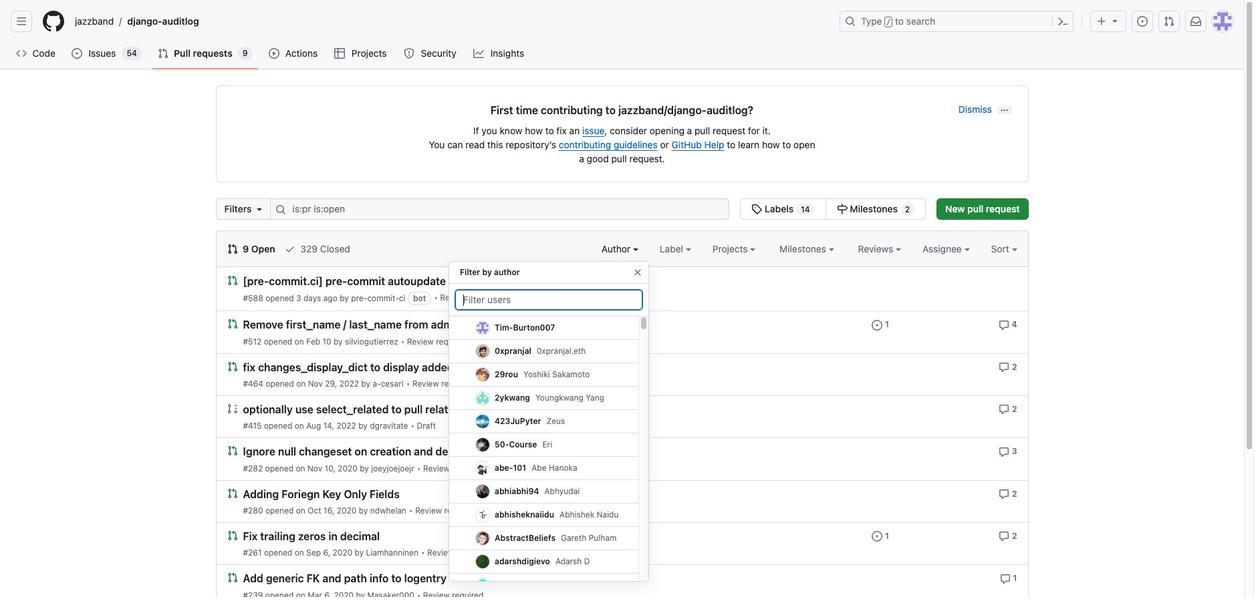 Task type: vqa. For each thing, say whether or not it's contained in the screenshot.
provide
no



Task type: locate. For each thing, give the bounding box(es) containing it.
open pull request element left add
[[227, 572, 238, 584]]

required inside the adding foriegn key only fields #280             opened on oct 16, 2020 by ndwhelan • review required
[[444, 506, 476, 516]]

commit
[[347, 276, 385, 288]]

None search field
[[216, 199, 926, 220]]

review down fix changes_display_dict to display added/deleted objects for m2m updates
[[412, 379, 439, 389]]

10,
[[325, 464, 335, 474]]

ndwhelan link
[[370, 506, 406, 516]]

comment image for ignore null changeset on creation and deletion
[[999, 447, 1009, 458]]

git pull request image left pull
[[158, 48, 168, 59]]

2 vertical spatial 1 link
[[1000, 572, 1017, 585]]

open pull request image for adding foriegn key only fields
[[227, 488, 238, 499]]

open pull request image for ignore null changeset on creation and deletion
[[227, 446, 238, 457]]

@423jupyter image
[[476, 415, 489, 428]]

review inside the adding foriegn key only fields #280             opened on oct 16, 2020 by ndwhelan • review required
[[415, 506, 442, 516]]

menu containing filter by author
[[448, 256, 649, 598]]

required inside fix trailing zeros in decimal #261             opened on sep 6, 2020 by liamhanninen • review required
[[456, 548, 488, 558]]

1 from from the left
[[404, 319, 428, 331]]

2 open pull request image from the top
[[227, 319, 238, 330]]

milestones for milestones
[[779, 243, 829, 255]]

fields
[[370, 489, 400, 501]]

this
[[487, 139, 503, 150]]

git pull request image inside 9 open link
[[227, 244, 238, 255]]

review down the remove first_name / last_name from admin if missing from model link
[[407, 337, 434, 347]]

issue opened image for 1
[[872, 320, 882, 331]]

2ykwang youngkwang yang
[[495, 393, 604, 403]]

0 vertical spatial how
[[525, 125, 543, 136]]

#588             opened 3 days ago by pre-commit-ci
[[243, 294, 405, 304]]

review required link for silviogutierrez
[[407, 337, 467, 347]]

4 open pull request element from the top
[[227, 445, 238, 457]]

1 vertical spatial fix
[[243, 362, 255, 374]]

1 horizontal spatial milestones
[[850, 203, 898, 215]]

missing
[[474, 319, 513, 331]]

milestones down "14"
[[779, 243, 829, 255]]

review required link left @abhisheknaiidu image
[[415, 506, 476, 516]]

graph image
[[473, 48, 484, 59]]

on left oct
[[296, 506, 305, 516]]

review
[[440, 293, 467, 303], [407, 337, 434, 347], [412, 379, 439, 389], [423, 464, 450, 474], [415, 506, 442, 516], [427, 548, 454, 558]]

0 horizontal spatial from
[[404, 319, 428, 331]]

django-auditlog link
[[122, 11, 204, 32]]

how
[[525, 125, 543, 136], [762, 139, 780, 150]]

milestones
[[850, 203, 898, 215], [779, 243, 829, 255]]

or
[[660, 139, 669, 150]]

• inside ignore null changeset on creation and deletion #282             opened on nov 10, 2020 by joeyjoejoejr • review required
[[417, 464, 421, 474]]

pre- up 'ago'
[[325, 276, 347, 288]]

adding
[[243, 489, 279, 501]]

0 horizontal spatial fix
[[243, 362, 255, 374]]

author
[[601, 243, 633, 255]]

2022 right 29,
[[339, 379, 359, 389]]

0 vertical spatial a
[[687, 125, 692, 136]]

review right ndwhelan link
[[415, 506, 442, 516]]

none search field containing filters
[[216, 199, 926, 220]]

review required link down 11 / 11 checks ok icon
[[440, 293, 501, 303]]

you can read this repository's contributing guidelines or github help
[[429, 139, 724, 150]]

1 vertical spatial 9
[[243, 243, 249, 255]]

changes_display_dict
[[258, 362, 368, 374]]

to learn how to open a good pull request.
[[579, 139, 815, 164]]

ignore null changeset on creation and deletion #282             opened on nov 10, 2020 by joeyjoejoejr • review required
[[243, 446, 484, 474]]

1 vertical spatial pre-
[[351, 294, 367, 304]]

@tim burton007 image
[[476, 322, 489, 335]]

0 horizontal spatial request
[[713, 125, 745, 136]]

pull inside to learn how to open a good pull request.
[[611, 153, 627, 164]]

by inside fix trailing zeros in decimal #261             opened on sep 6, 2020 by liamhanninen • review required
[[355, 548, 364, 558]]

2 horizontal spatial for
[[748, 125, 760, 136]]

11 / 11 checks ok image
[[448, 276, 459, 287]]

for down 2ykwang
[[494, 404, 508, 416]]

open pull request image for fix trailing zeros in decimal
[[227, 531, 238, 541]]

open
[[251, 243, 275, 255]]

1 vertical spatial and
[[322, 573, 341, 585]]

review up logentry
[[427, 548, 454, 558]]

foriegn
[[282, 489, 320, 501]]

1 horizontal spatial pre-
[[351, 294, 367, 304]]

how down it.
[[762, 139, 780, 150]]

ignore null changeset on creation and deletion link
[[243, 446, 476, 458]]

1 horizontal spatial git pull request image
[[227, 244, 238, 255]]

open pull request element for fix changes_display_dict to display added/deleted objects for m2m updates
[[227, 361, 238, 372]]

admin
[[431, 319, 462, 331]]

how up repository's
[[525, 125, 543, 136]]

from down 'bot'
[[404, 319, 428, 331]]

nov left 10, on the left bottom of page
[[307, 464, 322, 474]]

pull requests
[[174, 47, 232, 59]]

7 open pull request element from the top
[[227, 572, 238, 584]]

required down deletion
[[452, 464, 484, 474]]

/ right type in the top right of the page
[[886, 17, 891, 27]]

review required link down @abstractbeliefs icon
[[427, 548, 488, 558]]

1 horizontal spatial issue opened image
[[872, 320, 882, 331]]

opened down remove
[[264, 337, 292, 347]]

request
[[713, 125, 745, 136], [986, 203, 1020, 215]]

fix
[[243, 531, 258, 543]]

10
[[323, 337, 331, 347]]

open pull request element
[[227, 275, 238, 286], [227, 318, 238, 330], [227, 361, 238, 372], [227, 445, 238, 457], [227, 488, 238, 499], [227, 530, 238, 541], [227, 572, 238, 584]]

milestones button
[[779, 242, 834, 256]]

pre-
[[325, 276, 347, 288], [351, 294, 367, 304]]

5 open pull request image from the top
[[227, 531, 238, 541]]

request up help
[[713, 125, 745, 136]]

reviews button
[[858, 242, 901, 256]]

2020 for in
[[333, 548, 352, 558]]

0 vertical spatial 9
[[243, 48, 248, 58]]

4 open pull request image from the top
[[227, 488, 238, 499]]

a up github
[[687, 125, 692, 136]]

3 open pull request image from the top
[[227, 446, 238, 457]]

@abhisheknaiidu image
[[476, 509, 489, 522]]

review required link for liamhanninen
[[427, 548, 488, 558]]

1 vertical spatial 2022
[[337, 421, 356, 431]]

6 open pull request element from the top
[[227, 530, 238, 541]]

1 horizontal spatial from
[[516, 319, 540, 331]]

1 vertical spatial issue opened image
[[872, 320, 882, 331]]

1 vertical spatial 3
[[1012, 447, 1017, 457]]

2
[[905, 205, 910, 215], [1012, 362, 1017, 372], [1012, 404, 1017, 414], [1012, 489, 1017, 499], [1012, 531, 1017, 541]]

1 horizontal spatial issue opened image
[[1137, 16, 1148, 27]]

1 horizontal spatial a
[[687, 125, 692, 136]]

1 horizontal spatial and
[[414, 446, 433, 458]]

1 vertical spatial milestones
[[779, 243, 829, 255]]

from right tim-
[[516, 319, 540, 331]]

opened inside ignore null changeset on creation and deletion #282             opened on nov 10, 2020 by joeyjoejoejr • review required
[[265, 464, 294, 474]]

0 vertical spatial milestones
[[850, 203, 898, 215]]

1 horizontal spatial /
[[343, 319, 347, 331]]

and inside ignore null changeset on creation and deletion #282             opened on nov 10, 2020 by joeyjoejoejr • review required
[[414, 446, 433, 458]]

0 horizontal spatial how
[[525, 125, 543, 136]]

0 horizontal spatial a
[[579, 153, 584, 164]]

review required link down admin
[[407, 337, 467, 347]]

0 horizontal spatial milestones
[[779, 243, 829, 255]]

draft
[[417, 421, 436, 431]]

fix changes_display_dict to display added/deleted objects for m2m updates
[[243, 362, 624, 374]]

open pull request image left remove
[[227, 319, 238, 330]]

#415
[[243, 421, 262, 431]]

milestones for milestones 2
[[850, 203, 898, 215]]

issue opened image
[[72, 48, 82, 59], [872, 320, 882, 331]]

desor
[[560, 580, 582, 590]]

open pull request image left fix
[[227, 531, 238, 541]]

related
[[425, 404, 461, 416]]

joeyjoejoejr
[[371, 464, 414, 474]]

and right fk
[[322, 573, 341, 585]]

1 vertical spatial git pull request image
[[227, 244, 238, 255]]

by down the "select_related"
[[358, 421, 368, 431]]

open pull request element for add generic fk and path info to logentry
[[227, 572, 238, 584]]

423jupyter
[[495, 416, 541, 426]]

how inside to learn how to open a good pull request.
[[762, 139, 780, 150]]

milestone image
[[837, 204, 847, 215]]

1 vertical spatial 1 link
[[872, 530, 889, 542]]

opened down adding
[[265, 506, 294, 516]]

pull inside new pull request link
[[967, 203, 983, 215]]

for left it.
[[748, 125, 760, 136]]

by inside the adding foriegn key only fields #280             opened on oct 16, 2020 by ndwhelan • review required
[[359, 506, 368, 516]]

from
[[404, 319, 428, 331], [516, 319, 540, 331]]

5 open pull request element from the top
[[227, 488, 238, 499]]

opened down trailing
[[264, 548, 292, 558]]

command palette image
[[1057, 16, 1068, 27]]

1 vertical spatial nov
[[307, 464, 322, 474]]

sort button
[[991, 242, 1017, 256]]

key
[[322, 489, 341, 501]]

opened down null on the left
[[265, 464, 294, 474]]

review required link down fix changes_display_dict to display added/deleted objects for m2m updates 'link'
[[412, 379, 473, 389]]

to left 'open'
[[782, 139, 791, 150]]

open pull request image for [pre-commit.ci] pre-commit autoupdate
[[227, 275, 238, 286]]

1 vertical spatial a
[[579, 153, 584, 164]]

1 for fix trailing zeros in decimal
[[885, 531, 889, 541]]

2020 inside ignore null changeset on creation and deletion #282             opened on nov 10, 2020 by joeyjoejoejr • review required
[[338, 464, 357, 474]]

read
[[465, 139, 485, 150]]

jazzband link
[[70, 11, 119, 32]]

open pull request element for remove first_name / last_name from admin if missing from model
[[227, 318, 238, 330]]

pull up draft link on the left of page
[[404, 404, 423, 416]]

repository's
[[506, 139, 556, 150]]

required down @abstractbeliefs icon
[[456, 548, 488, 558]]

review down deletion
[[423, 464, 450, 474]]

issue opened image inside 1 link
[[872, 320, 882, 331]]

open pull request image left ignore
[[227, 446, 238, 457]]

open pull request image left adding
[[227, 488, 238, 499]]

by right filter
[[482, 267, 492, 277]]

@2ykwang image
[[476, 392, 489, 405]]

1 open pull request element from the top
[[227, 275, 238, 286]]

0 vertical spatial 1
[[885, 320, 889, 330]]

1 horizontal spatial fix
[[556, 125, 567, 136]]

on inside fix trailing zeros in decimal #261             opened on sep 6, 2020 by liamhanninen • review required
[[295, 548, 304, 558]]

1 for remove first_name / last_name from admin if missing from model
[[885, 320, 889, 330]]

can
[[447, 139, 463, 150]]

d
[[584, 557, 590, 567]]

2 horizontal spatial /
[[886, 17, 891, 27]]

0 horizontal spatial pre-
[[325, 276, 347, 288]]

2 link for optionally use select_related to pull related fields for
[[999, 403, 1017, 415]]

abhiabhi94 abhyudai
[[495, 487, 580, 497]]

0 vertical spatial request
[[713, 125, 745, 136]]

on left the feb
[[294, 337, 304, 347]]

4 link
[[998, 318, 1017, 331]]

2 open pull request element from the top
[[227, 318, 238, 330]]

0 horizontal spatial for
[[494, 404, 508, 416]]

open pull request image for remove first_name / last_name from admin if missing from model
[[227, 319, 238, 330]]

1 horizontal spatial for
[[538, 362, 552, 374]]

• left draft
[[411, 421, 415, 431]]

open pull request image left [pre-
[[227, 275, 238, 286]]

0 vertical spatial nov
[[308, 379, 323, 389]]

open pull request element left [pre-
[[227, 275, 238, 286]]

2020 right 16,
[[337, 506, 357, 516]]

• right cesari
[[406, 379, 410, 389]]

0 vertical spatial git pull request image
[[158, 48, 168, 59]]

0 vertical spatial and
[[414, 446, 433, 458]]

list
[[70, 11, 832, 32]]

list containing jazzband
[[70, 11, 832, 32]]

nov left 29,
[[308, 379, 323, 389]]

comment image inside 3 'link'
[[999, 447, 1009, 458]]

and down draft link on the left of page
[[414, 446, 433, 458]]

/ inside type / to search
[[886, 17, 891, 27]]

open pull request image left add
[[227, 573, 238, 584]]

open pull request image
[[227, 275, 238, 286], [227, 319, 238, 330], [227, 446, 238, 457], [227, 488, 238, 499], [227, 531, 238, 541], [227, 573, 238, 584]]

nov inside ignore null changeset on creation and deletion #282             opened on nov 10, 2020 by joeyjoejoejr • review required
[[307, 464, 322, 474]]

an
[[569, 125, 580, 136]]

new pull request
[[945, 203, 1020, 215]]

open pull request element for ignore null changeset on creation and deletion
[[227, 445, 238, 457]]

0 vertical spatial 2022
[[339, 379, 359, 389]]

2020 right 6,
[[333, 548, 352, 558]]

/ for jazzband
[[119, 16, 122, 27]]

actions link
[[263, 43, 324, 64]]

sort
[[991, 243, 1009, 255]]

comment image left '4'
[[998, 320, 1009, 331]]

abstractbeliefs
[[495, 533, 555, 543]]

security link
[[398, 43, 463, 64]]

1 vertical spatial for
[[538, 362, 552, 374]]

review inside ignore null changeset on creation and deletion #282             opened on nov 10, 2020 by joeyjoejoejr • review required
[[423, 464, 450, 474]]

1 horizontal spatial 3
[[1012, 447, 1017, 457]]

1 2 link from the top
[[999, 361, 1017, 373]]

50-
[[495, 440, 509, 450]]

pre- down commit
[[351, 294, 367, 304]]

0 horizontal spatial 3
[[296, 294, 301, 304]]

silviogutierrez
[[345, 337, 398, 347]]

contributing down issue
[[559, 139, 611, 150]]

to up a-
[[370, 362, 380, 374]]

1 link for remove first_name / last_name from admin if missing from model
[[872, 318, 889, 331]]

1 vertical spatial how
[[762, 139, 780, 150]]

comment image
[[998, 320, 1009, 331], [999, 489, 1009, 500]]

it.
[[762, 125, 771, 136]]

comment image inside 4 link
[[998, 320, 1009, 331]]

milestones right "milestone" image
[[850, 203, 898, 215]]

• inside fix trailing zeros in decimal #261             opened on sep 6, 2020 by liamhanninen • review required
[[421, 548, 425, 558]]

issue opened image
[[1137, 16, 1148, 27], [872, 532, 882, 542]]

projects right table icon
[[351, 47, 387, 59]]

git pull request image
[[158, 48, 168, 59], [227, 244, 238, 255]]

1 vertical spatial 2020
[[337, 506, 357, 516]]

add generic fk and path info to logentry link
[[243, 573, 447, 585]]

to right help
[[727, 139, 735, 150]]

/ left django-
[[119, 16, 122, 27]]

0 vertical spatial issue opened image
[[72, 48, 82, 59]]

0 horizontal spatial issue opened image
[[872, 532, 882, 542]]

/ up #512             opened on feb 10 by silviogutierrez • review required
[[343, 319, 347, 331]]

fix up #464
[[243, 362, 255, 374]]

github
[[672, 139, 702, 150]]

2020 inside the adding foriegn key only fields #280             opened on oct 16, 2020 by ndwhelan • review required
[[337, 506, 357, 516]]

review inside fix trailing zeros in decimal #261             opened on sep 6, 2020 by liamhanninen • review required
[[427, 548, 454, 558]]

1 vertical spatial comment image
[[999, 489, 1009, 500]]

opened down optionally
[[264, 421, 292, 431]]

milestones inside popup button
[[779, 243, 829, 255]]

fix left an on the left top of the page
[[556, 125, 567, 136]]

2020 inside fix trailing zeros in decimal #261             opened on sep 6, 2020 by liamhanninen • review required
[[333, 548, 352, 558]]

2 vertical spatial 1
[[1013, 574, 1017, 584]]

tag image
[[751, 204, 762, 215]]

for
[[748, 125, 760, 136], [538, 362, 552, 374], [494, 404, 508, 416]]

feb
[[306, 337, 320, 347]]

dismiss ...
[[958, 103, 1008, 115]]

git pull request image
[[1164, 16, 1174, 27]]

1 vertical spatial projects
[[712, 243, 750, 255]]

0 horizontal spatial /
[[119, 16, 122, 27]]

0 horizontal spatial and
[[322, 573, 341, 585]]

open pull request element for [pre-commit.ci] pre-commit autoupdate
[[227, 275, 238, 286]]

comment image down 3 'link'
[[999, 489, 1009, 500]]

Search all issues text field
[[270, 199, 729, 220]]

by down ignore null changeset on creation and deletion link
[[360, 464, 369, 474]]

1 horizontal spatial how
[[762, 139, 780, 150]]

notifications image
[[1191, 16, 1201, 27]]

triangle down image
[[254, 204, 265, 215]]

pull right new
[[967, 203, 983, 215]]

3 inside 'link'
[[1012, 447, 1017, 457]]

@abstractbeliefs image
[[476, 532, 489, 545]]

1 vertical spatial 1
[[885, 531, 889, 541]]

1 open pull request image from the top
[[227, 275, 238, 286]]

0 vertical spatial projects
[[351, 47, 387, 59]]

opened
[[265, 294, 294, 304], [264, 337, 292, 347], [266, 379, 294, 389], [264, 421, 292, 431], [265, 464, 294, 474], [265, 506, 294, 516], [264, 548, 292, 558]]

0 vertical spatial comment image
[[998, 320, 1009, 331]]

projects right the label popup button
[[712, 243, 750, 255]]

required left @abhisheknaiidu image
[[444, 506, 476, 516]]

on left the sep
[[295, 548, 304, 558]]

9 left play image
[[243, 48, 248, 58]]

search image
[[276, 205, 286, 215]]

3 2 link from the top
[[999, 488, 1017, 500]]

zeros
[[298, 531, 326, 543]]

3 open pull request element from the top
[[227, 361, 238, 372]]

for down 0xpranjal 0xpranjal.eth in the bottom left of the page
[[538, 362, 552, 374]]

tim-burton007 link
[[449, 317, 638, 340]]

pull inside optionally use select_related to pull related fields for old #415             opened on aug 14, 2022 by dgravitate • draft
[[404, 404, 423, 416]]

2 vertical spatial for
[[494, 404, 508, 416]]

fix changes_display_dict to display added/deleted objects for m2m updates link
[[243, 362, 624, 374]]

review required link down deletion
[[423, 464, 484, 474]]

0 horizontal spatial git pull request image
[[158, 48, 168, 59]]

insights
[[490, 47, 524, 59]]

0 vertical spatial pre-
[[325, 276, 347, 288]]

• right ndwhelan link
[[409, 506, 413, 516]]

comment image inside "2" link
[[999, 489, 1009, 500]]

request up sort popup button
[[986, 203, 1020, 215]]

0 vertical spatial 1 link
[[872, 318, 889, 331]]

0 vertical spatial 2020
[[338, 464, 357, 474]]

pull down contributing guidelines link
[[611, 153, 627, 164]]

9 for 9 open
[[243, 243, 249, 255]]

2 2 link from the top
[[999, 403, 1017, 415]]

1 vertical spatial request
[[986, 203, 1020, 215]]

required inside ignore null changeset on creation and deletion #282             opened on nov 10, 2020 by joeyjoejoejr • review required
[[452, 464, 484, 474]]

to up dgravitate "link"
[[391, 404, 402, 416]]

opened inside optionally use select_related to pull related fields for old #415             opened on aug 14, 2022 by dgravitate • draft
[[264, 421, 292, 431]]

1 link for fix trailing zeros in decimal
[[872, 530, 889, 542]]

remove first_name / last_name from admin if missing from model link
[[243, 319, 574, 331]]

labels 14
[[762, 203, 810, 215]]

2 vertical spatial 2020
[[333, 548, 352, 558]]

• up logentry
[[421, 548, 425, 558]]

contributing up an on the left top of the page
[[541, 104, 603, 116]]

eri
[[542, 440, 552, 450]]

menu
[[448, 256, 649, 598]]

ndwhelan
[[370, 506, 406, 516]]

adarshdigievo
[[495, 557, 550, 567]]

commit.ci]
[[269, 276, 323, 288]]

projects button
[[712, 242, 756, 256]]

abe-
[[495, 463, 513, 473]]

open pull request element up draft pull request element
[[227, 361, 238, 372]]

0 vertical spatial fix
[[556, 125, 567, 136]]

6,
[[323, 548, 330, 558]]

added/deleted
[[422, 362, 495, 374]]

milestones inside issue element
[[850, 203, 898, 215]]

0 horizontal spatial issue opened image
[[72, 48, 82, 59]]

open pull request element left remove
[[227, 318, 238, 330]]

2022 down the "select_related"
[[337, 421, 356, 431]]

0 vertical spatial contributing
[[541, 104, 603, 116]]

naidu
[[597, 510, 619, 520]]

a down you can read this repository's contributing guidelines or github help
[[579, 153, 584, 164]]

on left aug
[[295, 421, 304, 431]]

table image
[[335, 48, 345, 59]]

ci
[[399, 294, 405, 304]]

by down only
[[359, 506, 368, 516]]

1 horizontal spatial projects
[[712, 243, 750, 255]]

optionally
[[243, 404, 293, 416]]

4 2 link from the top
[[999, 530, 1017, 542]]

comment image
[[999, 362, 1009, 373], [999, 405, 1009, 415], [999, 447, 1009, 458], [999, 532, 1009, 542], [1000, 574, 1011, 585]]

6 open pull request image from the top
[[227, 573, 238, 584]]

/ inside jazzband / django-auditlog
[[119, 16, 122, 27]]

1 vertical spatial issue opened image
[[872, 532, 882, 542]]



Task type: describe. For each thing, give the bounding box(es) containing it.
you
[[429, 139, 445, 150]]

[pre-commit.ci] pre-commit autoupdate
[[243, 276, 446, 288]]

filters
[[224, 203, 252, 215]]

1 horizontal spatial request
[[986, 203, 1020, 215]]

new
[[945, 203, 965, 215]]

2 link for fix trailing zeros in decimal
[[999, 530, 1017, 542]]

decimal
[[340, 531, 380, 543]]

path
[[344, 573, 367, 585]]

close menu image
[[632, 267, 643, 278]]

actions
[[285, 47, 318, 59]]

1 vertical spatial contributing
[[559, 139, 611, 150]]

add
[[243, 573, 263, 585]]

type
[[861, 15, 882, 27]]

security
[[421, 47, 456, 59]]

#512
[[243, 337, 262, 347]]

2 for fix trailing zeros in decimal
[[1012, 531, 1017, 541]]

code
[[32, 47, 55, 59]]

filter by author
[[460, 267, 520, 277]]

sakamoto
[[552, 370, 590, 380]]

review required link for a-cesari
[[412, 379, 473, 389]]

guidelines
[[614, 139, 658, 150]]

abhyudai
[[544, 487, 580, 497]]

autoupdate
[[388, 276, 446, 288]]

2 link for adding foriegn key only fields
[[999, 488, 1017, 500]]

required down admin
[[436, 337, 467, 347]]

dismiss
[[958, 104, 992, 115]]

objects
[[498, 362, 535, 374]]

abhishek
[[559, 510, 594, 520]]

• down remove first_name / last_name from admin if missing from model
[[401, 337, 405, 347]]

draft pull request element
[[227, 403, 238, 414]]

open pull request element for fix trailing zeros in decimal
[[227, 530, 238, 541]]

type / to search
[[861, 15, 935, 27]]

auditlog?
[[707, 104, 753, 116]]

29,
[[325, 379, 337, 389]]

trailing
[[260, 531, 295, 543]]

hanoka
[[549, 463, 577, 473]]

fix trailing zeros in decimal link
[[243, 531, 380, 543]]

to left search
[[895, 15, 904, 27]]

@0xpranjal image
[[476, 345, 489, 358]]

open pull request element for adding foriegn key only fields
[[227, 488, 238, 499]]

2 for optionally use select_related to pull related fields for
[[1012, 404, 1017, 414]]

abe-101 abe hanoka
[[495, 463, 577, 473]]

to up ,
[[605, 104, 616, 116]]

open pull request image for add generic fk and path info to logentry
[[227, 573, 238, 584]]

issue link
[[582, 125, 605, 136]]

milestones 2
[[847, 203, 910, 215]]

comment image for optionally use select_related to pull related fields for
[[999, 405, 1009, 415]]

liamhanninen link
[[366, 548, 418, 558]]

14,
[[323, 421, 334, 431]]

on inside optionally use select_related to pull related fields for old #415             opened on aug 14, 2022 by dgravitate • draft
[[295, 421, 304, 431]]

new pull request link
[[937, 199, 1028, 220]]

review required link for pre-commit-ci
[[440, 293, 501, 303]]

to right info
[[391, 573, 402, 585]]

comment image for 2
[[999, 489, 1009, 500]]

[pre-
[[243, 276, 269, 288]]

@abhiabhi94 image
[[476, 485, 489, 499]]

adding foriegn key only fields link
[[243, 489, 400, 501]]

review down 11 / 11 checks ok icon
[[440, 293, 467, 303]]

jazzband/django-
[[618, 104, 707, 116]]

#282
[[243, 464, 263, 474]]

django-
[[127, 15, 162, 27]]

tim-
[[495, 323, 513, 333]]

closed
[[320, 243, 350, 255]]

required down added/deleted
[[441, 379, 473, 389]]

Filter users text field
[[454, 289, 643, 311]]

days
[[303, 294, 321, 304]]

to inside optionally use select_related to pull related fields for old #415             opened on aug 14, 2022 by dgravitate • draft
[[391, 404, 402, 416]]

on inside the adding foriegn key only fields #280             opened on oct 16, 2020 by ndwhelan • review required
[[296, 506, 305, 516]]

comment image for 4
[[998, 320, 1009, 331]]

by right 'ago'
[[340, 294, 349, 304]]

16,
[[324, 506, 335, 516]]

14
[[801, 205, 810, 215]]

@adarshdigievo image
[[476, 555, 489, 569]]

open
[[794, 139, 815, 150]]

• right 'bot'
[[434, 293, 438, 303]]

1 / 6 checks ok image
[[627, 362, 637, 373]]

2 from from the left
[[516, 319, 540, 331]]

jazzband
[[75, 15, 114, 27]]

oct
[[308, 506, 321, 516]]

label
[[660, 243, 686, 255]]

issue element
[[740, 199, 926, 220]]

on down changes_display_dict
[[296, 379, 306, 389]]

yoshiki
[[523, 370, 550, 380]]

shield image
[[404, 48, 414, 59]]

code link
[[11, 43, 61, 64]]

open pull request image
[[227, 361, 238, 372]]

bot
[[413, 294, 426, 304]]

by right 10
[[334, 337, 343, 347]]

pull up github help link
[[695, 125, 710, 136]]

learn
[[738, 139, 760, 150]]

0 vertical spatial issue opened image
[[1137, 16, 1148, 27]]

0 horizontal spatial projects
[[351, 47, 387, 59]]

if you know how to fix an issue ,           consider opening a pull request for it.
[[473, 125, 771, 136]]

draft pull request image
[[227, 404, 238, 414]]

@29rou image
[[476, 368, 489, 382]]

play image
[[268, 48, 279, 59]]

abhinav
[[527, 580, 557, 590]]

first_name
[[286, 319, 341, 331]]

insights link
[[468, 43, 531, 64]]

abe
[[532, 463, 546, 473]]

auditlog
[[162, 15, 199, 27]]

by inside optionally use select_related to pull related fields for old #415             opened on aug 14, 2022 by dgravitate • draft
[[358, 421, 368, 431]]

homepage image
[[43, 11, 64, 32]]

2022 inside optionally use select_related to pull related fields for old #415             opened on aug 14, 2022 by dgravitate • draft
[[337, 421, 356, 431]]

for inside optionally use select_related to pull related fields for old #415             opened on aug 14, 2022 by dgravitate • draft
[[494, 404, 508, 416]]

issue
[[582, 125, 605, 136]]

,
[[605, 125, 607, 136]]

by inside ignore null changeset on creation and deletion #282             opened on nov 10, 2020 by joeyjoejoejr • review required
[[360, 464, 369, 474]]

2 for adding foriegn key only fields
[[1012, 489, 1017, 499]]

check image
[[285, 244, 295, 255]]

2020 for only
[[337, 506, 357, 516]]

if
[[465, 319, 471, 331]]

0xpranjal
[[495, 346, 531, 356]]

time
[[516, 104, 538, 116]]

comment image for fix trailing zeros in decimal
[[999, 532, 1009, 542]]

4
[[1012, 320, 1017, 330]]

last_name
[[349, 319, 402, 331]]

triangle down image
[[1110, 15, 1120, 26]]

issue opened image for issues
[[72, 48, 82, 59]]

@50 course image
[[476, 439, 489, 452]]

opened inside the adding foriegn key only fields #280             opened on oct 16, 2020 by ndwhelan • review required
[[265, 506, 294, 516]]

by inside menu
[[482, 267, 492, 277]]

abstractbeliefs gareth pulham
[[495, 533, 617, 543]]

/ for type
[[886, 17, 891, 27]]

deletion
[[435, 446, 476, 458]]

opened inside fix trailing zeros in decimal #261             opened on sep 6, 2020 by liamhanninen • review required
[[264, 548, 292, 558]]

first time contributing to jazzband/django-auditlog?
[[491, 104, 753, 116]]

opened right #464
[[266, 379, 294, 389]]

...
[[1000, 103, 1008, 113]]

contributing guidelines link
[[559, 139, 658, 150]]

dgravitate link
[[370, 421, 408, 431]]

0 vertical spatial for
[[748, 125, 760, 136]]

@abe 101 image
[[476, 462, 489, 475]]

Issues search field
[[270, 199, 729, 220]]

• review required
[[434, 293, 501, 303]]

generic
[[266, 573, 304, 585]]

opened down commit.ci]
[[265, 294, 294, 304]]

logentry
[[404, 573, 447, 585]]

projects link
[[329, 43, 393, 64]]

2 inside milestones 2
[[905, 205, 910, 215]]

issue opened image inside 1 link
[[872, 532, 882, 542]]

code image
[[16, 48, 27, 59]]

required down filter by author
[[469, 293, 501, 303]]

projects inside popup button
[[712, 243, 750, 255]]

aug
[[306, 421, 321, 431]]

abhiabhi94
[[495, 487, 539, 497]]

on left creation
[[355, 446, 367, 458]]

filter
[[460, 267, 480, 277]]

a inside to learn how to open a good pull request.
[[579, 153, 584, 164]]

review required link for ndwhelan
[[415, 506, 476, 516]]

• inside the adding foriegn key only fields #280             opened on oct 16, 2020 by ndwhelan • review required
[[409, 506, 413, 516]]

course
[[509, 440, 537, 450]]

by left a-
[[361, 379, 370, 389]]

good
[[587, 153, 609, 164]]

abhisheknaiidu
[[495, 510, 554, 520]]

help
[[704, 139, 724, 150]]

0xpranjal.eth
[[537, 346, 586, 356]]

0 vertical spatial 3
[[296, 294, 301, 304]]

plus image
[[1096, 16, 1107, 27]]

9 open link
[[227, 242, 275, 256]]

9 for 9
[[243, 48, 248, 58]]

use
[[295, 404, 313, 416]]

review required link for joeyjoejoejr
[[423, 464, 484, 474]]

to up repository's
[[545, 125, 554, 136]]

• inside optionally use select_related to pull related fields for old #415             opened on aug 14, 2022 by dgravitate • draft
[[411, 421, 415, 431]]

on down null on the left
[[296, 464, 305, 474]]



